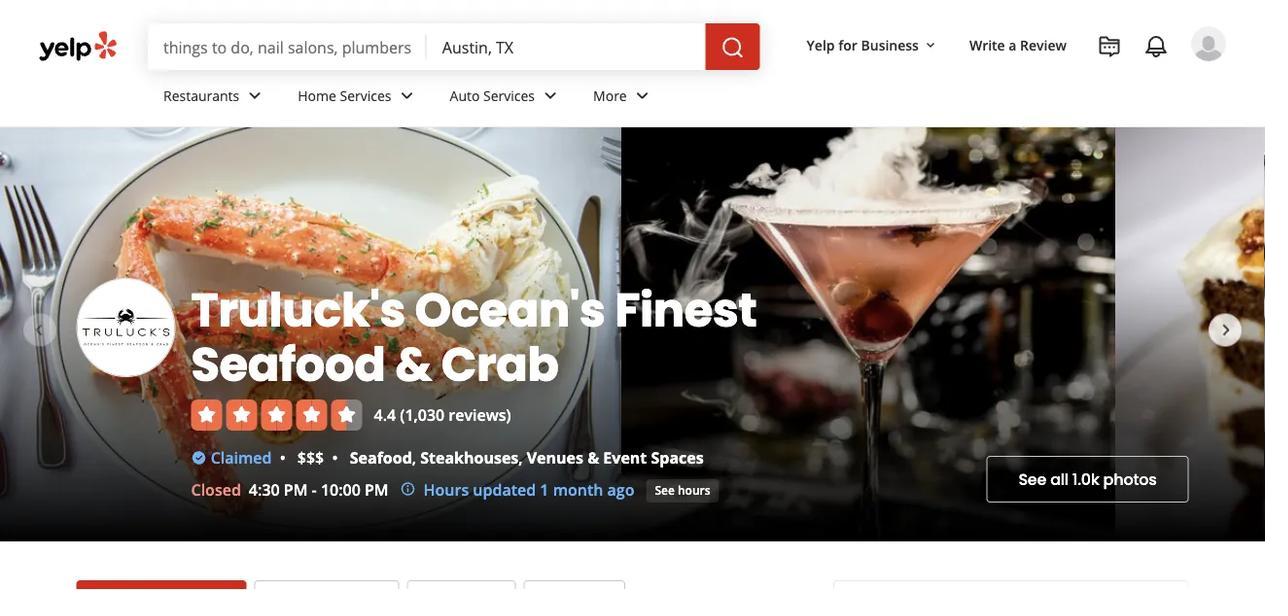 Task type: vqa. For each thing, say whether or not it's contained in the screenshot.
See
yes



Task type: describe. For each thing, give the bounding box(es) containing it.
1 pm from the left
[[284, 480, 308, 500]]

finest
[[615, 277, 757, 343]]

truluck's
[[191, 277, 405, 343]]

3 photo of truluck's ocean's finest seafood & crab - austin, tx, us. image from the left
[[1116, 127, 1266, 542]]

yelp for business
[[807, 35, 919, 54]]

previous image
[[27, 319, 51, 342]]

auto services link
[[434, 70, 578, 126]]

& inside truluck's ocean's finest seafood & crab
[[395, 332, 432, 397]]

see for see hours
[[655, 482, 675, 499]]

greg r. image
[[1192, 26, 1227, 61]]

16 info v2 image
[[400, 482, 416, 497]]

ocean's
[[415, 277, 605, 343]]

month
[[553, 480, 603, 500]]

event
[[603, 447, 647, 468]]

16 claim filled v2 image
[[191, 450, 207, 466]]

yelp
[[807, 35, 835, 54]]

reviews)
[[449, 405, 511, 426]]

auto services
[[450, 86, 535, 105]]

see hours link
[[646, 480, 719, 503]]

services for auto services
[[483, 86, 535, 105]]

see all 1.0k photos
[[1019, 469, 1157, 491]]

restaurants
[[163, 86, 240, 105]]

-
[[312, 480, 317, 500]]

home services link
[[282, 70, 434, 126]]

projects image
[[1098, 35, 1122, 58]]

auto
[[450, 86, 480, 105]]

user actions element
[[791, 24, 1254, 144]]

none field the near
[[442, 36, 690, 57]]

restaurants link
[[148, 70, 282, 126]]

hours updated 1 month ago
[[424, 480, 635, 500]]

1
[[540, 480, 549, 500]]

notifications image
[[1145, 35, 1168, 58]]

info alert
[[400, 479, 635, 502]]

1.0k
[[1073, 469, 1100, 491]]

hours
[[678, 482, 711, 499]]

10:00
[[321, 480, 361, 500]]

yelp for business button
[[799, 27, 946, 62]]

more link
[[578, 70, 670, 126]]

4.4 (1,030 reviews)
[[374, 405, 511, 426]]

business
[[861, 35, 919, 54]]

seafood , steakhouses , venues & event spaces
[[350, 447, 704, 468]]

venues
[[527, 447, 584, 468]]

24 chevron down v2 image for home services
[[395, 84, 419, 107]]

ago
[[607, 480, 635, 500]]

1 horizontal spatial &
[[588, 447, 599, 468]]

services for home services
[[340, 86, 392, 105]]

photos
[[1104, 469, 1157, 491]]

steakhouses link
[[420, 447, 519, 468]]

see for see all 1.0k photos
[[1019, 469, 1047, 491]]



Task type: locate. For each thing, give the bounding box(es) containing it.
24 chevron down v2 image inside more link
[[631, 84, 654, 107]]

business categories element
[[148, 70, 1227, 126]]

none field up home
[[163, 36, 411, 57]]

services
[[340, 86, 392, 105], [483, 86, 535, 105]]

2 , from the left
[[519, 447, 523, 468]]

2 horizontal spatial 24 chevron down v2 image
[[631, 84, 654, 107]]

(1,030 reviews) link
[[400, 405, 511, 426]]

pm
[[284, 480, 308, 500], [365, 480, 389, 500]]

seafood up 4.4 star rating image
[[191, 332, 386, 397]]

0 horizontal spatial &
[[395, 332, 432, 397]]

photo of truluck's ocean's finest seafood & crab - austin, tx, us. image
[[0, 127, 622, 542], [622, 127, 1116, 542], [1116, 127, 1266, 542]]

, up 16 info v2 image
[[412, 447, 416, 468]]

none field up 24 chevron down v2 image
[[442, 36, 690, 57]]

(1,030
[[400, 405, 445, 426]]

$$$
[[297, 447, 324, 468]]

1 , from the left
[[412, 447, 416, 468]]

0 horizontal spatial none field
[[163, 36, 411, 57]]

24 chevron down v2 image inside home services link
[[395, 84, 419, 107]]

24 chevron down v2 image for more
[[631, 84, 654, 107]]

steakhouses
[[420, 447, 519, 468]]

&
[[395, 332, 432, 397], [588, 447, 599, 468]]

crab
[[441, 332, 559, 397]]

seafood
[[191, 332, 386, 397], [350, 447, 412, 468]]

seafood up 16 info v2 image
[[350, 447, 412, 468]]

see inside 'link'
[[1019, 469, 1047, 491]]

0 horizontal spatial ,
[[412, 447, 416, 468]]

1 horizontal spatial ,
[[519, 447, 523, 468]]

write
[[970, 35, 1006, 54]]

1 horizontal spatial 24 chevron down v2 image
[[395, 84, 419, 107]]

4.4
[[374, 405, 396, 426]]

more
[[593, 86, 627, 105]]

0 horizontal spatial see
[[655, 482, 675, 499]]

1 services from the left
[[340, 86, 392, 105]]

Find text field
[[163, 36, 411, 57]]

, up info alert
[[519, 447, 523, 468]]

for
[[839, 35, 858, 54]]

1 vertical spatial &
[[588, 447, 599, 468]]

Near text field
[[442, 36, 690, 57]]

venues & event spaces link
[[527, 447, 704, 468]]

1 horizontal spatial services
[[483, 86, 535, 105]]

16 chevron down v2 image
[[923, 38, 939, 53]]

pm left -
[[284, 480, 308, 500]]

24 chevron down v2 image for restaurants
[[243, 84, 267, 107]]

none field "find"
[[163, 36, 411, 57]]

0 horizontal spatial pm
[[284, 480, 308, 500]]

pm left 16 info v2 image
[[365, 480, 389, 500]]

closed
[[191, 480, 241, 500]]

write a review
[[970, 35, 1067, 54]]

closed 4:30 pm - 10:00 pm
[[191, 480, 389, 500]]

1 vertical spatial seafood
[[350, 447, 412, 468]]

services right home
[[340, 86, 392, 105]]

0 horizontal spatial 24 chevron down v2 image
[[243, 84, 267, 107]]

hours
[[424, 480, 469, 500]]

search image
[[721, 36, 745, 59]]

see hours
[[655, 482, 711, 499]]

2 services from the left
[[483, 86, 535, 105]]

24 chevron down v2 image right more
[[631, 84, 654, 107]]

updated
[[473, 480, 536, 500]]

3 24 chevron down v2 image from the left
[[631, 84, 654, 107]]

see left hours in the bottom of the page
[[655, 482, 675, 499]]

home services
[[298, 86, 392, 105]]

24 chevron down v2 image inside restaurants link
[[243, 84, 267, 107]]

,
[[412, 447, 416, 468], [519, 447, 523, 468]]

None search field
[[148, 23, 764, 70]]

0 vertical spatial &
[[395, 332, 432, 397]]

2 none field from the left
[[442, 36, 690, 57]]

& left event
[[588, 447, 599, 468]]

a
[[1009, 35, 1017, 54]]

1 photo of truluck's ocean's finest seafood & crab - austin, tx, us. image from the left
[[0, 127, 622, 542]]

claimed
[[211, 447, 272, 468]]

truluck's ocean's finest seafood & crab
[[191, 277, 757, 397]]

1 horizontal spatial see
[[1019, 469, 1047, 491]]

seafood inside truluck's ocean's finest seafood & crab
[[191, 332, 386, 397]]

None field
[[163, 36, 411, 57], [442, 36, 690, 57]]

& up (1,030
[[395, 332, 432, 397]]

see all 1.0k photos link
[[987, 456, 1189, 503]]

1 horizontal spatial none field
[[442, 36, 690, 57]]

2 24 chevron down v2 image from the left
[[395, 84, 419, 107]]

24 chevron down v2 image right "restaurants" at the top
[[243, 84, 267, 107]]

2 pm from the left
[[365, 480, 389, 500]]

0 vertical spatial seafood
[[191, 332, 386, 397]]

24 chevron down v2 image left auto
[[395, 84, 419, 107]]

4:30
[[249, 480, 280, 500]]

all
[[1051, 469, 1069, 491]]

24 chevron down v2 image
[[243, 84, 267, 107], [395, 84, 419, 107], [631, 84, 654, 107]]

services left 24 chevron down v2 image
[[483, 86, 535, 105]]

spaces
[[651, 447, 704, 468]]

write a review link
[[962, 27, 1075, 62]]

1 horizontal spatial pm
[[365, 480, 389, 500]]

0 horizontal spatial services
[[340, 86, 392, 105]]

24 chevron down v2 image
[[539, 84, 562, 107]]

see left all
[[1019, 469, 1047, 491]]

4.4 star rating image
[[191, 400, 362, 431]]

1 none field from the left
[[163, 36, 411, 57]]

next image
[[1215, 319, 1238, 342]]

1 24 chevron down v2 image from the left
[[243, 84, 267, 107]]

see
[[1019, 469, 1047, 491], [655, 482, 675, 499]]

home
[[298, 86, 336, 105]]

2 photo of truluck's ocean's finest seafood & crab - austin, tx, us. image from the left
[[622, 127, 1116, 542]]

seafood link
[[350, 447, 412, 468]]

review
[[1021, 35, 1067, 54]]



